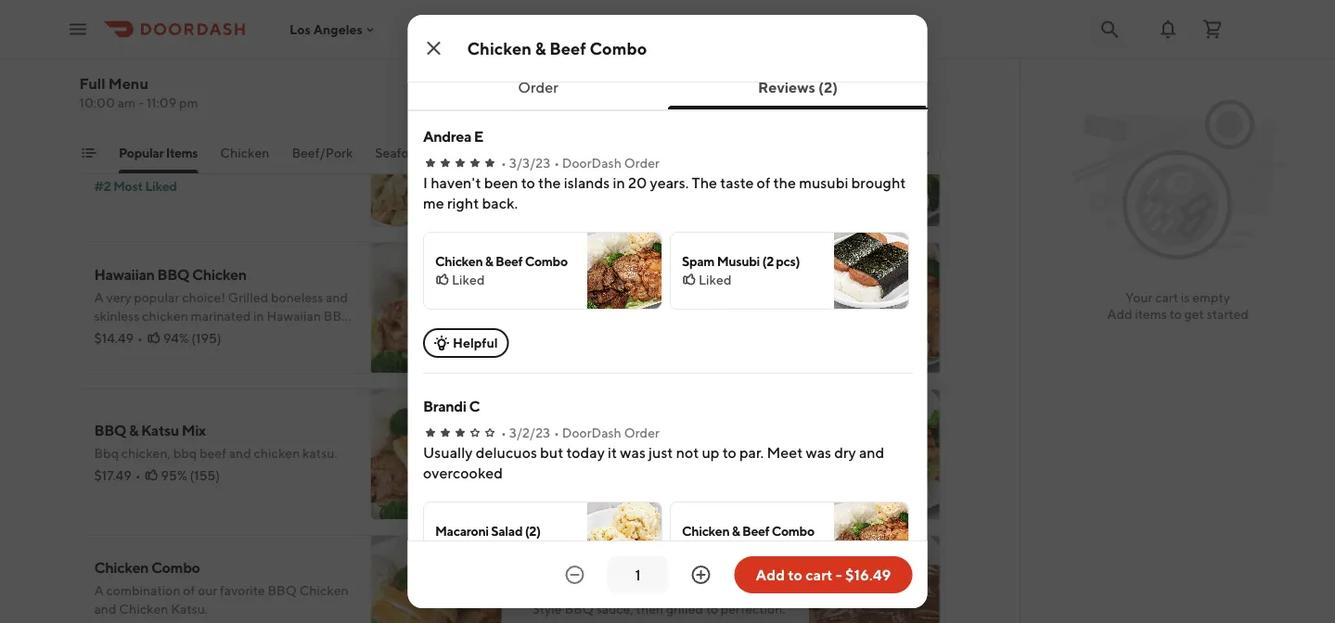Task type: locate. For each thing, give the bounding box(es) containing it.
1 horizontal spatial a
[[692, 0, 699, 3]]

to inside button
[[788, 567, 803, 584]]

our
[[575, 143, 595, 159], [675, 290, 695, 305], [749, 437, 769, 452], [198, 583, 217, 599]]

0 horizontal spatial marinated
[[191, 309, 251, 324]]

chicken up teriyaki at bottom left
[[585, 413, 640, 430]]

0 horizontal spatial kalbi
[[254, 0, 284, 3]]

chicken
[[532, 162, 578, 177], [142, 309, 188, 324], [630, 437, 676, 452], [254, 446, 300, 461]]

to inside your cart is empty add items to get started
[[1170, 307, 1182, 322]]

add for bbq & katsu mix
[[455, 487, 480, 502]]

sauce,
[[597, 602, 634, 617]]

cart left the is
[[1156, 290, 1179, 305]]

0 vertical spatial and
[[326, 290, 348, 305]]

kalbi
[[254, 0, 284, 3], [532, 559, 566, 577]]

most
[[111, 51, 140, 66], [551, 51, 581, 66], [113, 179, 143, 194]]

kalbi short ribs tender beef short ribs marinated in korean style bbq sauce, then grilled to perfection.
[[532, 559, 786, 617]]

marinated down choice!
[[191, 309, 251, 324]]

katsu.
[[303, 446, 338, 461]]

katsu right ono
[[759, 162, 793, 177]]

0 horizontal spatial and
[[94, 602, 117, 617]]

(2)
[[818, 78, 838, 96], [197, 129, 215, 146], [525, 524, 541, 539]]

grilled right choice!
[[228, 290, 268, 305]]

favorite
[[220, 583, 265, 599]]

1 vertical spatial teriyaki
[[532, 413, 583, 430]]

2 horizontal spatial (2)
[[818, 78, 838, 96]]

macaroni salad (2)
[[94, 129, 215, 146], [435, 524, 541, 539]]

hawaiian bbq chicken a very popular choice! grilled boneless and skinless chicken marinated in hawaiian bbq sauce.
[[94, 266, 353, 343]]

sauce.
[[532, 181, 571, 196], [94, 327, 133, 343]]

seafood button
[[375, 144, 424, 174]]

add button for katsu
[[444, 480, 492, 510]]

1 horizontal spatial meal
[[857, 145, 887, 161]]

add up kalbi short ribs 'image'
[[893, 487, 919, 502]]

in inside kalbi short ribs tender beef short ribs marinated in korean style bbq sauce, then grilled to perfection.
[[725, 583, 736, 599]]

korean
[[739, 583, 781, 599]]

1 horizontal spatial and
[[229, 446, 251, 461]]

meal for mini
[[589, 145, 619, 161]]

meal for keiki
[[857, 145, 887, 161]]

1 horizontal spatial macaroni salad (2) image
[[587, 503, 661, 579]]

of up katsu.
[[183, 583, 195, 599]]

(229)
[[631, 184, 663, 200]]

0 vertical spatial beef
[[200, 446, 226, 461]]

a inside a block of rice topped with a dash of teriyaki sauce plus a slice of spam wrapped in seaweed.
[[532, 0, 542, 3]]

chicken & beef combo up the items:
[[435, 254, 567, 269]]

add right close chicken & beef combo icon
[[455, 47, 480, 62]]

pcs)
[[776, 254, 800, 269]]

1 vertical spatial $14.49
[[94, 331, 134, 346]]

macaroni inside button
[[435, 524, 489, 539]]

hawaiian
[[94, 266, 155, 284], [267, 309, 321, 324], [570, 309, 624, 324]]

0 horizontal spatial macaroni salad (2) image
[[371, 96, 503, 227]]

add
[[455, 47, 480, 62], [455, 194, 480, 209], [1108, 307, 1133, 322], [455, 340, 480, 356], [455, 487, 480, 502], [893, 487, 919, 502], [756, 567, 785, 584]]

c
[[469, 398, 480, 415]]

91% left (131)
[[601, 478, 624, 493]]

kalbi left ribs.
[[254, 0, 284, 3]]

beef up favorite!
[[213, 0, 240, 3]]

1 horizontal spatial grilled
[[532, 437, 573, 452]]

popular items
[[118, 145, 198, 161]]

1 vertical spatial marinated
[[663, 583, 723, 599]]

0 vertical spatial $14.49 •
[[532, 184, 581, 200]]

0 vertical spatial to
[[1170, 307, 1182, 322]]

chicken down the one
[[532, 162, 578, 177]]

chicken,
[[126, 0, 178, 3]]

• left mini
[[554, 155, 559, 171]]

meal inside "button"
[[589, 145, 619, 161]]

0 horizontal spatial cart
[[806, 567, 833, 584]]

• 3/3/23 • doordash order
[[501, 155, 659, 171]]

macaroni salad (2) up tender
[[435, 524, 541, 539]]

1 horizontal spatial teriyaki
[[747, 0, 792, 3]]

91% inside the teriyaki chicken grilled boneless chicken served with our house teriyaki sauce. 91% (131)
[[601, 478, 624, 493]]

katsu up 'chicken,'
[[141, 422, 179, 440]]

beef up (155)
[[200, 446, 226, 461]]

one of our best sellers! crispy breaded chicken fillets served with special ono katsu sauce.
[[532, 143, 793, 196]]

choice!
[[182, 290, 226, 305]]

$5.49 •
[[94, 156, 138, 172]]

breaded
[[711, 143, 760, 159]]

cart left $16.49
[[806, 567, 833, 584]]

2 vertical spatial and
[[94, 602, 117, 617]]

dash
[[702, 0, 730, 3]]

1 vertical spatial grilled
[[532, 437, 573, 452]]

chicken inside hawaiian bbq chicken a very popular choice! grilled boneless and skinless chicken marinated in hawaiian bbq sauce.
[[192, 266, 247, 284]]

0 vertical spatial doordash
[[562, 155, 621, 171]]

increase quantity by 1 image
[[690, 564, 712, 587]]

meal up fillets
[[589, 145, 619, 161]]

liked up helpful button
[[452, 272, 484, 288]]

macaroni down bbq & katsu mix image
[[435, 524, 489, 539]]

- inside button
[[836, 567, 843, 584]]

mini meal button
[[561, 144, 619, 174]]

1 vertical spatial macaroni salad (2)
[[435, 524, 541, 539]]

add down island
[[455, 194, 480, 209]]

91% down lover's
[[163, 28, 186, 44]]

beef/pork button
[[291, 144, 353, 174]]

&
[[243, 0, 251, 3], [535, 38, 546, 58], [485, 254, 493, 269], [589, 266, 599, 284], [710, 309, 719, 324], [129, 422, 138, 440], [732, 524, 740, 539]]

rice
[[594, 0, 616, 3]]

0 vertical spatial with
[[664, 0, 690, 3]]

0 horizontal spatial grilled
[[228, 290, 268, 305]]

add inside button
[[756, 567, 785, 584]]

1 horizontal spatial salad
[[491, 524, 522, 539]]

$14.49 for 90%
[[532, 184, 572, 200]]

with
[[664, 0, 690, 3], [658, 162, 684, 177], [721, 437, 747, 452]]

liked down 93%
[[583, 51, 615, 66]]

slice
[[606, 6, 632, 21]]

1 horizontal spatial macaroni salad (2)
[[435, 524, 541, 539]]

of inside chicken combo a combination of our favorite bbq chicken and chicken katsu.
[[183, 583, 195, 599]]

order down #3
[[518, 78, 558, 96]]

1 vertical spatial katsu
[[141, 422, 179, 440]]

of down topped
[[634, 6, 646, 21]]

0 vertical spatial katsu
[[759, 162, 793, 177]]

1 horizontal spatial combination
[[544, 290, 619, 305]]

0 horizontal spatial to
[[706, 602, 719, 617]]

Current quantity is 1 number field
[[620, 565, 657, 586]]

kalbi short ribs image
[[809, 536, 941, 624]]

• down • 3/3/23 • doordash order
[[576, 184, 581, 200]]

add up perfection.
[[756, 567, 785, 584]]

most down $5.49 •
[[113, 179, 143, 194]]

spam down topped
[[649, 6, 682, 21]]

topped
[[619, 0, 662, 3]]

a inside chicken combo a combination of our favorite bbq chicken and chicken katsu.
[[94, 583, 104, 599]]

add button up $16.49
[[882, 480, 930, 510]]

0 vertical spatial macaroni
[[94, 129, 156, 146]]

0 vertical spatial cart
[[1156, 290, 1179, 305]]

chicken right favorite on the bottom left
[[299, 583, 349, 599]]

plate
[[679, 145, 709, 161]]

1 vertical spatial cart
[[806, 567, 833, 584]]

2 vertical spatial with
[[721, 437, 747, 452]]

1 horizontal spatial -
[[836, 567, 843, 584]]

started
[[1207, 307, 1249, 322]]

meal right the keiki at the top
[[857, 145, 887, 161]]

marinated
[[191, 309, 251, 324], [663, 583, 723, 599]]

beef down 90%
[[601, 266, 632, 284]]

2 vertical spatial to
[[706, 602, 719, 617]]

0 horizontal spatial hawaiian
[[94, 266, 155, 284]]

chicken inside one of our best sellers! crispy breaded chicken fillets served with special ono katsu sauce.
[[532, 162, 578, 177]]

$14.49 down skinless
[[94, 331, 134, 346]]

favorites
[[484, 145, 538, 161]]

order button
[[488, 69, 588, 106]]

short up los
[[287, 0, 319, 3]]

0 vertical spatial order
[[518, 78, 558, 96]]

2 doordash from the top
[[562, 426, 621, 441]]

beef right #3
[[550, 38, 587, 58]]

0 vertical spatial $14.49
[[532, 184, 572, 200]]

teriyaki right dash
[[747, 0, 792, 3]]

2 popular from the left
[[730, 290, 775, 305]]

1 horizontal spatial macaroni
[[435, 524, 489, 539]]

chicken & beef combo
[[467, 38, 647, 58], [435, 254, 567, 269], [682, 524, 814, 539]]

sauce.
[[617, 455, 654, 471]]

$17.49
[[94, 468, 132, 484]]

0 vertical spatial sauce.
[[532, 181, 571, 196]]

a inside chicken & beef combo a combination of two of our most popular items: hawaiian bbq chicken & bbq beef.
[[532, 290, 542, 305]]

3/3/23
[[509, 155, 550, 171]]

add button up c
[[444, 333, 492, 363]]

salad inside macaroni salad (2) button
[[491, 524, 522, 539]]

short inside the 'bbq chicken, bbq beef & kalbi short ribs. a meat lover's favorite!'
[[287, 0, 319, 3]]

• up #2 most liked
[[133, 156, 138, 172]]

island
[[446, 145, 482, 161]]

0 vertical spatial combination
[[544, 290, 619, 305]]

0 vertical spatial marinated
[[191, 309, 251, 324]]

(2) up (330)
[[197, 129, 215, 146]]

a up wrapped
[[692, 0, 699, 3]]

1 popular from the left
[[134, 290, 179, 305]]

macaroni salad (2) image
[[371, 96, 503, 227], [587, 503, 661, 579]]

in
[[740, 6, 750, 21], [253, 309, 264, 324], [725, 583, 736, 599]]

grilled up house
[[532, 437, 573, 452]]

combination up katsu.
[[106, 583, 181, 599]]

• down 'chicken,'
[[135, 468, 141, 484]]

beef left short
[[576, 583, 603, 599]]

order inside button
[[518, 78, 558, 96]]

1 vertical spatial short
[[569, 559, 605, 577]]

macaroni salad (2) button
[[423, 502, 662, 580]]

and inside chicken combo a combination of our favorite bbq chicken and chicken katsu.
[[94, 602, 117, 617]]

most right #3
[[551, 51, 581, 66]]

and for bbq
[[326, 290, 348, 305]]

1 doordash from the top
[[562, 155, 621, 171]]

combination up the items:
[[544, 290, 619, 305]]

1 horizontal spatial boneless
[[575, 437, 627, 452]]

1 vertical spatial -
[[836, 567, 843, 584]]

keiki meal (kid's meal) button
[[825, 144, 959, 174]]

add button down c
[[444, 480, 492, 510]]

1 vertical spatial in
[[253, 309, 264, 324]]

(2) up tender
[[525, 524, 541, 539]]

1 vertical spatial a
[[596, 6, 603, 21]]

helpful
[[453, 336, 498, 351]]

2 horizontal spatial to
[[1170, 307, 1182, 322]]

1 horizontal spatial beef
[[576, 583, 603, 599]]

teriyaki up house
[[532, 413, 583, 430]]

bbq inside chicken combo a combination of our favorite bbq chicken and chicken katsu.
[[268, 583, 297, 599]]

combo up the items:
[[525, 254, 567, 269]]

2 horizontal spatial hawaiian
[[570, 309, 624, 324]]

liked up most
[[699, 272, 731, 288]]

2 horizontal spatial and
[[326, 290, 348, 305]]

keiki
[[825, 145, 854, 161]]

- inside full menu 10:00 am - 11:09 pm
[[138, 95, 144, 110]]

0 vertical spatial short
[[287, 0, 319, 3]]

(330)
[[184, 156, 217, 172]]

2 meal from the left
[[857, 145, 887, 161]]

sauce. down skinless
[[94, 327, 133, 343]]

chicken up sauce.
[[630, 437, 676, 452]]

chicken up choice!
[[192, 266, 247, 284]]

2 vertical spatial in
[[725, 583, 736, 599]]

hawaiian bbq chicken image
[[371, 242, 503, 374]]

0 horizontal spatial $14.49
[[94, 331, 134, 346]]

2 vertical spatial chicken & beef combo
[[682, 524, 814, 539]]

to inside kalbi short ribs tender beef short ribs marinated in korean style bbq sauce, then grilled to perfection.
[[706, 602, 719, 617]]

chicken up the items:
[[532, 266, 587, 284]]

1 vertical spatial kalbi
[[532, 559, 566, 577]]

2 vertical spatial order
[[624, 426, 659, 441]]

add inside your cart is empty add items to get started
[[1108, 307, 1133, 322]]

popular right very
[[134, 290, 179, 305]]

1 vertical spatial boneless
[[575, 437, 627, 452]]

add for teriyaki chicken
[[893, 487, 919, 502]]

0 horizontal spatial in
[[253, 309, 264, 324]]

macaroni
[[94, 129, 156, 146], [435, 524, 489, 539]]

1 vertical spatial macaroni salad (2) image
[[587, 503, 661, 579]]

chicken inside button
[[682, 524, 729, 539]]

$14.49 • down • 3/3/23 • doordash order
[[532, 184, 581, 200]]

$14.49 • down skinless
[[94, 331, 143, 346]]

and inside hawaiian bbq chicken a very popular choice! grilled boneless and skinless chicken marinated in hawaiian bbq sauce.
[[326, 290, 348, 305]]

short left ribs on the bottom of the page
[[569, 559, 605, 577]]

plus
[[569, 6, 593, 21]]

chicken inside bbq & katsu mix bbq chicken, bbq beef and chicken katsu.
[[254, 446, 300, 461]]

$14.49 for 94%
[[94, 331, 134, 346]]

short
[[606, 583, 636, 599]]

hawaiian inside chicken & beef combo a combination of two of our most popular items: hawaiian bbq chicken & bbq beef.
[[570, 309, 624, 324]]

decrease quantity by 1 image
[[564, 564, 586, 587]]

add for macaroni salad (2)
[[455, 194, 480, 209]]

chicken inside the teriyaki chicken grilled boneless chicken served with our house teriyaki sauce. 91% (131)
[[585, 413, 640, 430]]

0 vertical spatial teriyaki
[[747, 0, 792, 3]]

liked up menu
[[143, 51, 175, 66]]

order
[[518, 78, 558, 96], [624, 155, 659, 171], [624, 426, 659, 441]]

served inside the teriyaki chicken grilled boneless chicken served with our house teriyaki sauce. 91% (131)
[[679, 437, 719, 452]]

beef up korean
[[742, 524, 769, 539]]

order up (229)
[[624, 155, 659, 171]]

in inside hawaiian bbq chicken a very popular choice! grilled boneless and skinless chicken marinated in hawaiian bbq sauce.
[[253, 309, 264, 324]]

1 horizontal spatial (2)
[[525, 524, 541, 539]]

to left get
[[1170, 307, 1182, 322]]

add button for chicken
[[444, 333, 492, 363]]

spam musubi (2 pcs) image
[[809, 0, 941, 81], [834, 233, 908, 309]]

(316)
[[622, 28, 651, 44]]

1 horizontal spatial cart
[[1156, 290, 1179, 305]]

0 horizontal spatial (2)
[[197, 129, 215, 146]]

aloha
[[641, 145, 676, 161]]

1 vertical spatial spam
[[682, 254, 714, 269]]

bbq & katsu mix image
[[371, 389, 503, 521]]

marinated up grilled
[[663, 583, 723, 599]]

1 horizontal spatial popular
[[730, 290, 775, 305]]

1 horizontal spatial katsu
[[759, 162, 793, 177]]

(2) right the reviews
[[818, 78, 838, 96]]

grilled inside the teriyaki chicken grilled boneless chicken served with our house teriyaki sauce. 91% (131)
[[532, 437, 573, 452]]

bbq inside kalbi short ribs tender beef short ribs marinated in korean style bbq sauce, then grilled to perfection.
[[565, 602, 594, 617]]

liked down 'popular items'
[[145, 179, 177, 194]]

1 horizontal spatial marinated
[[663, 583, 723, 599]]

katsu
[[759, 162, 793, 177], [141, 422, 179, 440]]

0 vertical spatial 91%
[[163, 28, 186, 44]]

macaroni salad (2) inside button
[[435, 524, 541, 539]]

91% for salad
[[159, 156, 181, 172]]

chicken & beef combo image inside button
[[834, 503, 908, 579]]

0 vertical spatial kalbi
[[254, 0, 284, 3]]

2 vertical spatial 91%
[[601, 478, 624, 493]]

add button down island
[[444, 187, 492, 216]]

1 meal from the left
[[589, 145, 619, 161]]

chicken up 94%
[[142, 309, 188, 324]]

add up c
[[455, 340, 480, 356]]

chicken & beef combo a combination of two of our most popular items: hawaiian bbq chicken & bbq beef.
[[532, 266, 783, 324]]

beef inside chicken & beef combo a combination of two of our most popular items: hawaiian bbq chicken & bbq beef.
[[601, 266, 632, 284]]

add down c
[[455, 487, 480, 502]]

meat
[[106, 6, 137, 21]]

0 horizontal spatial meal
[[589, 145, 619, 161]]

(2) inside button
[[525, 524, 541, 539]]

0 vertical spatial served
[[616, 162, 656, 177]]

Item Search search field
[[673, 87, 926, 108]]

combo up add to cart - $16.49 button
[[772, 524, 814, 539]]

add button
[[444, 40, 492, 70], [444, 187, 492, 216], [444, 333, 492, 363], [444, 480, 492, 510], [882, 480, 930, 510]]

0 horizontal spatial salad
[[158, 129, 194, 146]]

spam
[[649, 6, 682, 21], [682, 254, 714, 269]]

0 horizontal spatial short
[[287, 0, 319, 3]]

best
[[598, 143, 624, 159]]

0 vertical spatial a
[[692, 0, 699, 3]]

spam inside chicken & beef combo dialog
[[682, 254, 714, 269]]

1 vertical spatial served
[[679, 437, 719, 452]]

2 horizontal spatial in
[[740, 6, 750, 21]]

to right korean
[[788, 567, 803, 584]]

a down rice
[[596, 6, 603, 21]]

0 vertical spatial spam musubi (2 pcs) image
[[809, 0, 941, 81]]

your
[[1126, 290, 1153, 305]]

- right am
[[138, 95, 144, 110]]

full
[[79, 75, 105, 92]]

our inside the teriyaki chicken grilled boneless chicken served with our house teriyaki sauce. 91% (131)
[[749, 437, 769, 452]]

grilled
[[228, 290, 268, 305], [532, 437, 573, 452]]

1 vertical spatial spam musubi (2 pcs) image
[[834, 233, 908, 309]]

0 horizontal spatial a
[[596, 6, 603, 21]]

1 vertical spatial beef
[[576, 583, 603, 599]]

#2 most liked
[[94, 179, 177, 194]]

94%
[[163, 331, 189, 346]]

1 horizontal spatial served
[[679, 437, 719, 452]]

0 horizontal spatial combination
[[106, 583, 181, 599]]

0 vertical spatial macaroni salad (2)
[[94, 129, 215, 146]]

$18.99 •
[[94, 28, 143, 44]]

meal inside button
[[857, 145, 887, 161]]

most down the "$18.99 •"
[[111, 51, 140, 66]]

chicken & beef combo up korean
[[682, 524, 814, 539]]

1 vertical spatial combination
[[106, 583, 181, 599]]

very
[[106, 290, 131, 305]]

reviews (2) button
[[728, 69, 868, 106]]

• up #1 most liked
[[137, 28, 143, 44]]

of right two
[[661, 290, 673, 305]]

to right grilled
[[706, 602, 719, 617]]

macaroni up $5.49 •
[[94, 129, 156, 146]]

chicken & beef combo image
[[587, 233, 661, 309], [809, 242, 941, 374], [834, 503, 908, 579]]

1 horizontal spatial $14.49 •
[[532, 184, 581, 200]]

1 vertical spatial 91%
[[159, 156, 181, 172]]

chicken inside hawaiian bbq chicken a very popular choice! grilled boneless and skinless chicken marinated in hawaiian bbq sauce.
[[142, 309, 188, 324]]

combo inside chicken & beef combo button
[[772, 524, 814, 539]]

$14.49
[[532, 184, 572, 200], [94, 331, 134, 346]]

katsu inside bbq & katsu mix bbq chicken, bbq beef and chicken katsu.
[[141, 422, 179, 440]]

most for bbq chicken, bbq beef & kalbi short ribs. a meat lover's favorite!
[[111, 51, 140, 66]]

a inside the 'bbq chicken, bbq beef & kalbi short ribs. a meat lover's favorite!'
[[94, 6, 104, 21]]

0 horizontal spatial sauce.
[[94, 327, 133, 343]]

served
[[616, 162, 656, 177], [679, 437, 719, 452]]

empty
[[1193, 290, 1231, 305]]

kalbi up tender
[[532, 559, 566, 577]]

1 vertical spatial and
[[229, 446, 251, 461]]

combo up katsu.
[[151, 559, 200, 577]]

teriyaki
[[571, 455, 614, 471]]

los
[[290, 22, 311, 37]]

• down skinless
[[137, 331, 143, 346]]

los angeles
[[290, 22, 363, 37]]

1 vertical spatial order
[[624, 155, 659, 171]]

0 vertical spatial chicken & beef combo
[[467, 38, 647, 58]]

0 horizontal spatial $14.49 •
[[94, 331, 143, 346]]

beef inside button
[[742, 524, 769, 539]]

$14.49 down 3/3/23
[[532, 184, 572, 200]]

0 horizontal spatial beef
[[200, 446, 226, 461]]

grilled inside hawaiian bbq chicken a very popular choice! grilled boneless and skinless chicken marinated in hawaiian bbq sauce.
[[228, 290, 268, 305]]

chicken up increase quantity by 1 image
[[682, 524, 729, 539]]

order up sauce.
[[624, 426, 659, 441]]

bbq
[[94, 446, 119, 461]]

0 vertical spatial boneless
[[271, 290, 323, 305]]

spam up most
[[682, 254, 714, 269]]

0 vertical spatial -
[[138, 95, 144, 110]]

• right 3/2/23
[[554, 426, 559, 441]]

spam inside a block of rice topped with a dash of teriyaki sauce plus a slice of spam wrapped in seaweed.
[[649, 6, 682, 21]]



Task type: describe. For each thing, give the bounding box(es) containing it.
liked for block
[[583, 51, 615, 66]]

chicken katsu image
[[809, 96, 941, 227]]

sellers!
[[626, 143, 668, 159]]

(kid's
[[889, 145, 922, 161]]

& inside button
[[732, 524, 740, 539]]

beef inside the 'bbq chicken, bbq beef & kalbi short ribs. a meat lover's favorite!'
[[213, 0, 240, 3]]

with inside one of our best sellers! crispy breaded chicken fillets served with special ono katsu sauce.
[[658, 162, 684, 177]]

93% (316)
[[594, 28, 651, 44]]

in inside a block of rice topped with a dash of teriyaki sauce plus a slice of spam wrapped in seaweed.
[[740, 6, 750, 21]]

am
[[118, 95, 136, 110]]

full menu 10:00 am - 11:09 pm
[[79, 75, 198, 110]]

katsu.
[[171, 602, 208, 617]]

served inside one of our best sellers! crispy breaded chicken fillets served with special ono katsu sauce.
[[616, 162, 656, 177]]

$7.99
[[532, 28, 565, 44]]

notification bell image
[[1158, 18, 1180, 40]]

bbq chicken, bbq beef & kalbi short ribs. a meat lover's favorite!
[[94, 0, 351, 21]]

lover's
[[139, 6, 177, 21]]

liked for salad
[[145, 179, 177, 194]]

11:09
[[146, 95, 177, 110]]

perfection.
[[721, 602, 786, 617]]

1 vertical spatial (2)
[[197, 129, 215, 146]]

0 items, open order cart image
[[1202, 18, 1224, 40]]

pm
[[179, 95, 198, 110]]

popular inside hawaiian bbq chicken a very popular choice! grilled boneless and skinless chicken marinated in hawaiian bbq sauce.
[[134, 290, 179, 305]]

chicken & beef combo inside chicken & beef combo button
[[682, 524, 814, 539]]

hawaiian bbq mix image
[[371, 0, 503, 81]]

chicken right (330)
[[220, 145, 269, 161]]

chicken combo a combination of our favorite bbq chicken and chicken katsu.
[[94, 559, 349, 617]]

add button for grilled
[[882, 480, 930, 510]]

meal)
[[925, 145, 959, 161]]

favorite!
[[180, 6, 229, 21]]

angeles
[[314, 22, 363, 37]]

$14.49 • for 90% (229)
[[532, 184, 581, 200]]

two
[[636, 290, 658, 305]]

kalbi inside the 'bbq chicken, bbq beef & kalbi short ribs. a meat lover's favorite!'
[[254, 0, 284, 3]]

of up plus
[[580, 0, 591, 3]]

andrea e
[[423, 128, 483, 145]]

aloha plate
[[641, 145, 709, 161]]

our inside one of our best sellers! crispy breaded chicken fillets served with special ono katsu sauce.
[[575, 143, 595, 159]]

spam musubi (2 pcs)
[[682, 254, 800, 269]]

chicken inside the teriyaki chicken grilled boneless chicken served with our house teriyaki sauce. 91% (131)
[[630, 437, 676, 452]]

sauce. inside one of our best sellers! crispy breaded chicken fillets served with special ono katsu sauce.
[[532, 181, 571, 196]]

chicken combo image
[[371, 536, 503, 624]]

$16.49
[[846, 567, 892, 584]]

bbq inside bbq & katsu mix bbq chicken, bbq beef and chicken katsu.
[[94, 422, 126, 440]]

cart inside your cart is empty add items to get started
[[1156, 290, 1179, 305]]

#1 most liked
[[94, 51, 175, 66]]

#2
[[94, 179, 111, 194]]

seaweed.
[[532, 25, 587, 40]]

with inside the teriyaki chicken grilled boneless chicken served with our house teriyaki sauce. 91% (131)
[[721, 437, 747, 452]]

reviews
[[758, 78, 815, 96]]

order for c
[[624, 426, 659, 441]]

(2
[[762, 254, 774, 269]]

teriyaki chicken image
[[809, 389, 941, 521]]

$14.49 • for 94% (195)
[[94, 331, 143, 346]]

doordash for brandi c
[[562, 426, 621, 441]]

liked for chicken,
[[143, 51, 175, 66]]

& inside bbq & katsu mix bbq chicken, bbq beef and chicken katsu.
[[129, 422, 138, 440]]

combination inside chicken combo a combination of our favorite bbq chicken and chicken katsu.
[[106, 583, 181, 599]]

wrapped
[[685, 6, 737, 21]]

chicken down most
[[659, 309, 708, 324]]

ribs
[[639, 583, 660, 599]]

(2) inside button
[[818, 78, 838, 96]]

91% (448)
[[163, 28, 222, 44]]

and for combo
[[94, 602, 117, 617]]

sauce
[[532, 6, 566, 21]]

#3 most liked
[[532, 51, 615, 66]]

bbq & katsu mix bbq chicken, bbq beef and chicken katsu.
[[94, 422, 338, 461]]

(448)
[[189, 28, 222, 44]]

seafood
[[375, 145, 424, 161]]

is
[[1181, 290, 1190, 305]]

1 vertical spatial chicken & beef combo
[[435, 254, 567, 269]]

chicken & beef combo button
[[670, 502, 909, 580]]

macaroni salad (2) image inside macaroni salad (2) button
[[587, 503, 661, 579]]

90%
[[601, 184, 629, 200]]

popular
[[118, 145, 163, 161]]

teriyaki inside the teriyaki chicken grilled boneless chicken served with our house teriyaki sauce. 91% (131)
[[532, 413, 583, 430]]

with inside a block of rice topped with a dash of teriyaki sauce plus a slice of spam wrapped in seaweed.
[[664, 0, 690, 3]]

(195)
[[191, 331, 221, 346]]

and inside bbq & katsu mix bbq chicken, bbq beef and chicken katsu.
[[229, 446, 251, 461]]

chicken & beef combo dialog
[[408, 0, 928, 624]]

style
[[532, 602, 562, 617]]

keiki meal (kid's meal)
[[825, 145, 959, 161]]

spam musubi (2 pcs) image inside chicken & beef combo dialog
[[834, 233, 908, 309]]

of right dash
[[733, 0, 745, 3]]

short inside kalbi short ribs tender beef short ribs marinated in korean style bbq sauce, then grilled to perfection.
[[569, 559, 605, 577]]

kalbi inside kalbi short ribs tender beef short ribs marinated in korean style bbq sauce, then grilled to perfection.
[[532, 559, 566, 577]]

91% for chicken,
[[163, 28, 186, 44]]

most for a block of rice topped with a dash of teriyaki sauce plus a slice of spam wrapped in seaweed.
[[551, 51, 581, 66]]

scroll menu navigation right image
[[919, 146, 933, 161]]

• left 3/3/23
[[501, 155, 506, 171]]

1 horizontal spatial hawaiian
[[267, 309, 321, 324]]

island favorites button
[[446, 144, 538, 174]]

block
[[544, 0, 577, 3]]

boneless inside hawaiian bbq chicken a very popular choice! grilled boneless and skinless chicken marinated in hawaiian bbq sauce.
[[271, 290, 323, 305]]

marinated inside hawaiian bbq chicken a very popular choice! grilled boneless and skinless chicken marinated in hawaiian bbq sauce.
[[191, 309, 251, 324]]

add to cart - $16.49
[[756, 567, 892, 584]]

andrea
[[423, 128, 471, 145]]

mini meal
[[561, 145, 619, 161]]

• left 3/2/23
[[501, 426, 506, 441]]

beef up the helpful
[[495, 254, 522, 269]]

0 horizontal spatial macaroni
[[94, 129, 156, 146]]

95% (155)
[[161, 468, 220, 484]]

close chicken & beef combo image
[[423, 37, 445, 59]]

0 horizontal spatial macaroni salad (2)
[[94, 129, 215, 146]]

teriyaki inside a block of rice topped with a dash of teriyaki sauce plus a slice of spam wrapped in seaweed.
[[747, 0, 792, 3]]

aloha plate button
[[641, 144, 709, 174]]

doordash for andrea e
[[562, 155, 621, 171]]

beef inside bbq & katsu mix bbq chicken, bbq beef and chicken katsu.
[[200, 446, 226, 461]]

chicken down '$17.49 •'
[[94, 559, 149, 577]]

beef inside kalbi short ribs tender beef short ribs marinated in korean style bbq sauce, then grilled to perfection.
[[576, 583, 603, 599]]

combination inside chicken & beef combo a combination of two of our most popular items: hawaiian bbq chicken & bbq beef.
[[544, 290, 619, 305]]

add button left #3
[[444, 40, 492, 70]]

a inside hawaiian bbq chicken a very popular choice! grilled boneless and skinless chicken marinated in hawaiian bbq sauce.
[[94, 290, 104, 305]]

your cart is empty add items to get started
[[1108, 290, 1249, 322]]

grilled
[[666, 602, 704, 617]]

93%
[[594, 28, 619, 44]]

0 vertical spatial macaroni salad (2) image
[[371, 96, 503, 227]]

& inside the 'bbq chicken, bbq beef & kalbi short ribs. a meat lover's favorite!'
[[243, 0, 251, 3]]

$17.49 •
[[94, 468, 141, 484]]

our inside chicken combo a combination of our favorite bbq chicken and chicken katsu.
[[198, 583, 217, 599]]

most for macaroni salad (2)
[[113, 179, 143, 194]]

one
[[532, 143, 558, 159]]

#3
[[532, 51, 549, 66]]

of left two
[[621, 290, 633, 305]]

boneless inside the teriyaki chicken grilled boneless chicken served with our house teriyaki sauce. 91% (131)
[[575, 437, 627, 452]]

teriyaki chicken grilled boneless chicken served with our house teriyaki sauce. 91% (131)
[[532, 413, 769, 493]]

add for hawaiian bbq chicken
[[455, 340, 480, 356]]

popular inside chicken & beef combo a combination of two of our most popular items: hawaiian bbq chicken & bbq beef.
[[730, 290, 775, 305]]

marinated inside kalbi short ribs tender beef short ribs marinated in korean style bbq sauce, then grilled to perfection.
[[663, 583, 723, 599]]

combo inside chicken & beef combo a combination of two of our most popular items: hawaiian bbq chicken & bbq beef.
[[635, 266, 684, 284]]

los angeles button
[[290, 22, 378, 37]]

add to cart - $16.49 button
[[735, 557, 913, 594]]

cart inside button
[[806, 567, 833, 584]]

bbq
[[173, 446, 197, 461]]

beef.
[[753, 309, 783, 324]]

add for bbq chicken, bbq beef & kalbi short ribs. a meat lover's favorite!
[[455, 47, 480, 62]]

chicken button
[[220, 144, 269, 174]]

sauce. inside hawaiian bbq chicken a very popular choice! grilled boneless and skinless chicken marinated in hawaiian bbq sauce.
[[94, 327, 133, 343]]

ribs.
[[322, 0, 351, 3]]

brandi
[[423, 398, 466, 415]]

our inside chicken & beef combo a combination of two of our most popular items: hawaiian bbq chicken & bbq beef.
[[675, 290, 695, 305]]

combo inside chicken combo a combination of our favorite bbq chicken and chicken katsu.
[[151, 559, 200, 577]]

chicken,
[[121, 446, 171, 461]]

90% (229)
[[601, 184, 663, 200]]

items
[[1136, 307, 1168, 322]]

of inside one of our best sellers! crispy breaded chicken fillets served with special ono katsu sauce.
[[561, 143, 573, 159]]

(131)
[[627, 478, 653, 493]]

katsu inside one of our best sellers! crispy breaded chicken fillets served with special ono katsu sauce.
[[759, 162, 793, 177]]

reviews (2)
[[758, 78, 838, 96]]

most
[[698, 290, 727, 305]]

order for e
[[624, 155, 659, 171]]

open menu image
[[67, 18, 89, 40]]

combo down slice
[[590, 38, 647, 58]]

chicken left #3
[[467, 38, 532, 58]]

#1
[[94, 51, 109, 66]]

helpful button
[[423, 329, 509, 358]]

chicken up helpful button
[[435, 254, 483, 269]]

chicken left katsu.
[[119, 602, 168, 617]]

brandi c
[[423, 398, 480, 415]]

e
[[474, 128, 483, 145]]



Task type: vqa. For each thing, say whether or not it's contained in the screenshot.
Korean
yes



